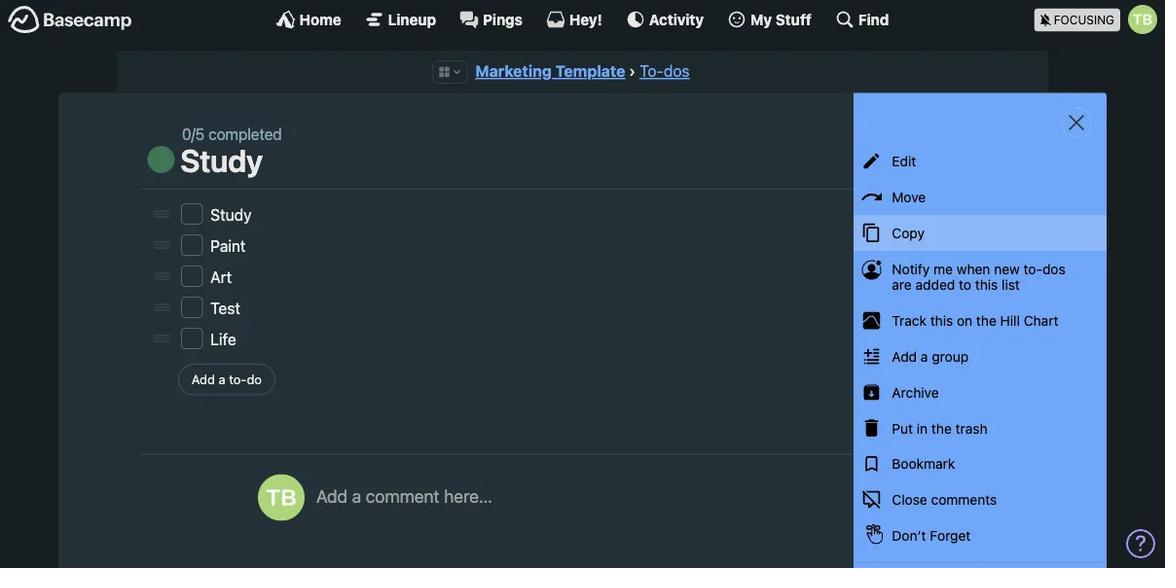 Task type: vqa. For each thing, say whether or not it's contained in the screenshot.
Keyboard shortcut: ⌘ + / image
no



Task type: locate. For each thing, give the bounding box(es) containing it.
1 horizontal spatial this
[[976, 277, 999, 293]]

add inside button
[[192, 372, 215, 387]]

1 horizontal spatial dos
[[1043, 261, 1066, 277]]

1 vertical spatial study
[[211, 206, 252, 224]]

hey!
[[570, 11, 603, 28]]

archive link
[[854, 375, 1107, 411]]

paint
[[211, 237, 246, 255]]

study
[[180, 142, 263, 179], [211, 206, 252, 224]]

this
[[976, 277, 999, 293], [931, 313, 954, 329]]

0 vertical spatial the
[[977, 313, 997, 329]]

0 horizontal spatial to-
[[229, 372, 247, 387]]

add a group
[[892, 349, 969, 365]]

to-dos link
[[640, 62, 690, 80]]

to- right new
[[1024, 261, 1043, 277]]

2 vertical spatial a
[[352, 486, 361, 507]]

1 vertical spatial the
[[932, 420, 952, 437]]

2 horizontal spatial a
[[921, 349, 929, 365]]

archive
[[892, 385, 939, 401]]

hill
[[1001, 313, 1021, 329]]

pings
[[483, 11, 523, 28]]

0 vertical spatial to-
[[1024, 261, 1043, 277]]

template
[[556, 62, 626, 80]]

bookmark link
[[854, 447, 1107, 482]]

0 vertical spatial a
[[921, 349, 929, 365]]

close comments link
[[854, 482, 1107, 518]]

add right tim burton icon
[[316, 486, 348, 507]]

0/5 completed link
[[182, 125, 282, 143]]

a inside "button"
[[352, 486, 361, 507]]

add down life link
[[192, 372, 215, 387]]

0 vertical spatial study link
[[180, 142, 263, 179]]

0 horizontal spatial this
[[931, 313, 954, 329]]

me
[[934, 261, 953, 277]]

a for comment
[[352, 486, 361, 507]]

close
[[892, 492, 928, 508]]

dos right new
[[1043, 261, 1066, 277]]

focusing button
[[1035, 0, 1166, 38]]

main element
[[0, 0, 1166, 38]]

when
[[957, 261, 991, 277]]

1 vertical spatial add
[[192, 372, 215, 387]]

a inside "link"
[[921, 349, 929, 365]]

a left do
[[219, 372, 226, 387]]

1 vertical spatial dos
[[1043, 261, 1066, 277]]

to- down life link
[[229, 372, 247, 387]]

2 horizontal spatial add
[[892, 349, 917, 365]]

1 vertical spatial a
[[219, 372, 226, 387]]

put in the trash link
[[854, 411, 1107, 447]]

1 vertical spatial to-
[[229, 372, 247, 387]]

to-
[[640, 62, 664, 80]]

a inside button
[[219, 372, 226, 387]]

do
[[247, 372, 262, 387]]

0/5
[[182, 125, 205, 143]]

a left group
[[921, 349, 929, 365]]

to
[[959, 277, 972, 293]]

0 horizontal spatial dos
[[664, 62, 690, 80]]

trash
[[956, 420, 988, 437]]

dos right the ›
[[664, 62, 690, 80]]

dos inside notify me when new to-dos are added to this list
[[1043, 261, 1066, 277]]

to-
[[1024, 261, 1043, 277], [229, 372, 247, 387]]

0 vertical spatial add
[[892, 349, 917, 365]]

study for bottommost study link
[[211, 206, 252, 224]]

don't
[[892, 528, 927, 544]]

the
[[977, 313, 997, 329], [932, 420, 952, 437]]

add a comment here…
[[316, 486, 493, 507]]

study link
[[180, 142, 263, 179], [211, 206, 252, 224]]

stuff
[[776, 11, 812, 28]]

a left comment
[[352, 486, 361, 507]]

marketing template
[[476, 62, 626, 80]]

0 vertical spatial study
[[180, 142, 263, 179]]

1 horizontal spatial the
[[977, 313, 997, 329]]

1 horizontal spatial a
[[352, 486, 361, 507]]

add a to-do
[[192, 372, 262, 387]]

0 horizontal spatial add
[[192, 372, 215, 387]]

1 horizontal spatial to-
[[1024, 261, 1043, 277]]

add for add a comment here…
[[316, 486, 348, 507]]

the right in in the right of the page
[[932, 420, 952, 437]]

add down track
[[892, 349, 917, 365]]

my stuff button
[[728, 10, 812, 29]]

this left on
[[931, 313, 954, 329]]

my
[[751, 11, 772, 28]]

don't forget
[[892, 528, 971, 544]]

› to-dos
[[629, 62, 690, 80]]

add
[[892, 349, 917, 365], [192, 372, 215, 387], [316, 486, 348, 507]]

pings button
[[460, 10, 523, 29]]

this down when
[[976, 277, 999, 293]]

add inside "link"
[[892, 349, 917, 365]]

1 horizontal spatial add
[[316, 486, 348, 507]]

0 vertical spatial dos
[[664, 62, 690, 80]]

copy link
[[854, 215, 1107, 251]]

art
[[211, 268, 232, 287]]

lineup link
[[365, 10, 436, 29]]

a
[[921, 349, 929, 365], [219, 372, 226, 387], [352, 486, 361, 507]]

in
[[917, 420, 928, 437]]

dos
[[664, 62, 690, 80], [1043, 261, 1066, 277]]

0 horizontal spatial a
[[219, 372, 226, 387]]

the right on
[[977, 313, 997, 329]]

add for add a to-do
[[192, 372, 215, 387]]

notify me when new to-dos are added to this list
[[892, 261, 1066, 293]]

2 vertical spatial add
[[316, 486, 348, 507]]

add inside "button"
[[316, 486, 348, 507]]

this inside notify me when new to-dos are added to this list
[[976, 277, 999, 293]]

on
[[957, 313, 973, 329]]

0 vertical spatial this
[[976, 277, 999, 293]]

tim burton image
[[1129, 5, 1158, 34]]

to- inside button
[[229, 372, 247, 387]]



Task type: describe. For each thing, give the bounding box(es) containing it.
add a group link
[[854, 339, 1107, 375]]

focusing
[[1054, 13, 1115, 27]]

marketing
[[476, 62, 552, 80]]

switch accounts image
[[8, 5, 132, 35]]

track this on the hill chart link
[[854, 303, 1107, 339]]

test
[[211, 299, 240, 318]]

study for study link to the top
[[180, 142, 263, 179]]

paint link
[[211, 237, 246, 255]]

find
[[859, 11, 890, 28]]

forget
[[930, 528, 971, 544]]

home link
[[276, 10, 342, 29]]

group
[[932, 349, 969, 365]]

activity
[[649, 11, 704, 28]]

bookmark
[[892, 456, 956, 472]]

added
[[916, 277, 956, 293]]

don't forget link
[[854, 518, 1107, 554]]

put in the trash
[[892, 420, 988, 437]]

home
[[300, 11, 342, 28]]

track this on the hill chart
[[892, 313, 1059, 329]]

completed
[[209, 125, 282, 143]]

move
[[892, 189, 926, 205]]

move link
[[854, 179, 1107, 215]]

art link
[[211, 268, 232, 287]]

copy
[[892, 225, 925, 241]]

0 horizontal spatial the
[[932, 420, 952, 437]]

comments
[[932, 492, 997, 508]]

1 vertical spatial study link
[[211, 206, 252, 224]]

new
[[995, 261, 1020, 277]]

tim burton image
[[258, 475, 305, 521]]

to- inside notify me when new to-dos are added to this list
[[1024, 261, 1043, 277]]

activity link
[[626, 10, 704, 29]]

test link
[[211, 299, 240, 318]]

add a comment here… button
[[316, 475, 1005, 562]]

add a to-do button
[[178, 364, 276, 396]]

0/5 completed
[[182, 125, 282, 143]]

my stuff
[[751, 11, 812, 28]]

track
[[892, 313, 927, 329]]

1 vertical spatial this
[[931, 313, 954, 329]]

find button
[[835, 10, 890, 29]]

hey! button
[[546, 10, 603, 29]]

comment
[[366, 486, 440, 507]]

put
[[892, 420, 914, 437]]

here…
[[444, 486, 493, 507]]

marketing template link
[[476, 62, 626, 80]]

chart
[[1024, 313, 1059, 329]]

add for add a group
[[892, 349, 917, 365]]

life link
[[211, 330, 236, 349]]

list
[[1002, 277, 1020, 293]]

notify
[[892, 261, 930, 277]]

close comments
[[892, 492, 997, 508]]

›
[[629, 62, 636, 80]]

a for group
[[921, 349, 929, 365]]

edit
[[892, 153, 917, 169]]

are
[[892, 277, 912, 293]]

life
[[211, 330, 236, 349]]

edit link
[[854, 144, 1107, 179]]

a for to-
[[219, 372, 226, 387]]

lineup
[[388, 11, 436, 28]]



